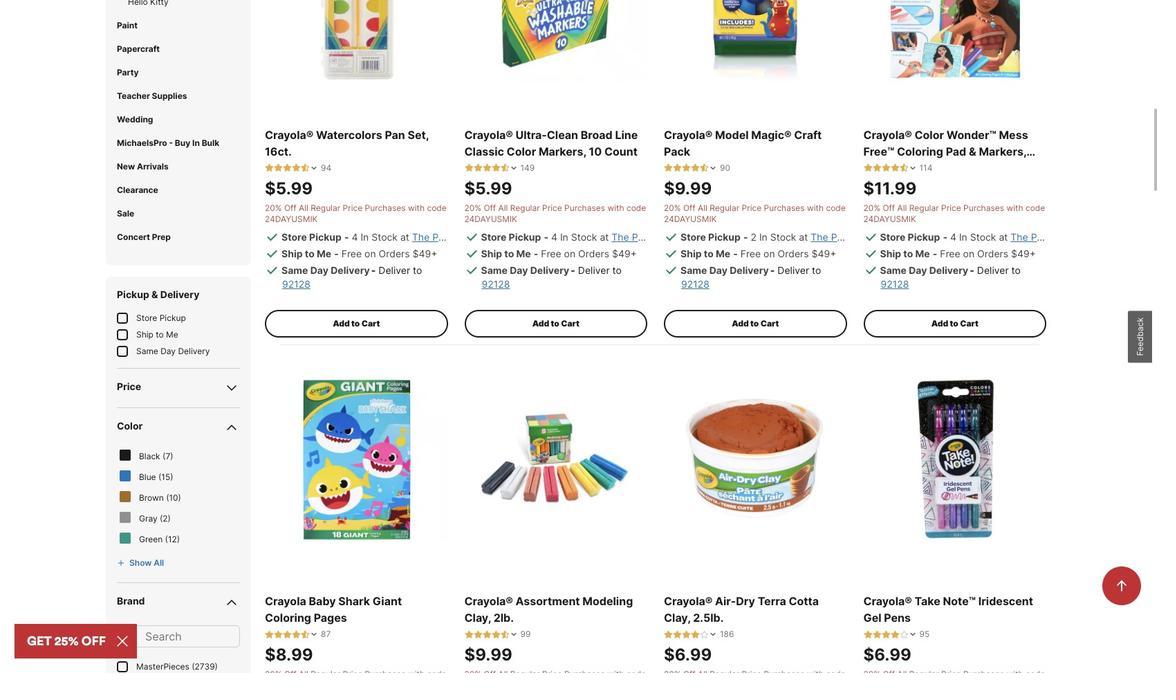 Task type: vqa. For each thing, say whether or not it's contained in the screenshot.
"PLCC CARD LOGO"
no



Task type: locate. For each thing, give the bounding box(es) containing it.
iridescent
[[979, 594, 1033, 608]]

day for crayola® watercolors pan set, 16ct.
[[310, 264, 329, 276]]

$5.99 20% off all regular price purchases with code 24dayusmik
[[265, 178, 447, 224], [464, 178, 646, 224]]

add for crayola® ultra-clean broad line classic color markers, 10 count
[[532, 318, 549, 328]]

off down $11.99
[[883, 202, 895, 213]]

ship to me - free on orders $49+ for model
[[681, 247, 837, 259]]

color up black
[[117, 420, 143, 431]]

regular for color
[[909, 202, 939, 213]]

crayola® for crayola® model magic® craft pack
[[664, 128, 713, 142]]

$6.99 down 95 'dialog'
[[864, 645, 912, 665]]

all right show
[[154, 557, 164, 568]]

sale button
[[106, 202, 251, 225]]

the for crayola® ultra-clean broad line classic color markers, 10 count
[[612, 231, 629, 243]]

sale link
[[117, 208, 134, 218]]

149 button
[[464, 162, 535, 173]]

4
[[352, 231, 358, 243], [551, 231, 558, 243], [950, 231, 957, 243]]

99 dialog
[[464, 629, 531, 640]]

2 on from the left
[[564, 247, 576, 259]]

coloring up 114
[[897, 144, 943, 158]]

87 button
[[265, 629, 331, 640]]

crayola® inside crayola® air-dry terra cotta clay, 2.5lb.
[[664, 594, 713, 608]]

1 code from the left
[[427, 202, 447, 213]]

1 valley from the left
[[510, 231, 537, 243]]

2 right gray
[[163, 513, 168, 523]]

2 with from the left
[[608, 202, 624, 213]]

pages
[[314, 611, 347, 625]]

price down crayola® watercolors pan set, 16ct. link on the top of the page
[[343, 202, 363, 213]]

crayola® inside crayola® model magic® craft pack
[[664, 128, 713, 142]]

store down 90 dialog
[[681, 231, 706, 243]]

) down 7
[[170, 472, 173, 482]]

0 horizontal spatial $6.99
[[664, 645, 712, 665]]

2 4 from the left
[[551, 231, 558, 243]]

price for ultra-
[[542, 202, 562, 213]]

1 4 from the left
[[352, 231, 358, 243]]

pickup for watercolors
[[309, 231, 342, 243]]

price
[[343, 202, 363, 213], [542, 202, 562, 213], [742, 202, 762, 213], [941, 202, 961, 213], [117, 380, 141, 392]]

papercraft
[[117, 43, 160, 54]]

$9.99 down 90 dialog
[[664, 178, 712, 198]]

crayola baby shark giant coloring pages image
[[265, 367, 448, 550]]

all down 149 dropdown button
[[498, 202, 508, 213]]

0 horizontal spatial markers,
[[539, 144, 586, 158]]

coloring down crayola
[[265, 611, 311, 625]]

store down 94 popup button
[[282, 231, 307, 243]]

2 $6.99 from the left
[[864, 645, 912, 665]]

186
[[720, 629, 734, 639]]

4 free from the left
[[940, 247, 961, 259]]

clay, inside crayola® assortment modeling clay, 2lb.
[[464, 611, 491, 625]]

ship for crayola® ultra-clean broad line classic color markers, 10 count
[[481, 247, 502, 259]]

1 $5.99 20% off all regular price purchases with code 24dayusmik from the left
[[265, 178, 447, 224]]

1 $6.99 from the left
[[664, 645, 712, 665]]

gel
[[864, 611, 882, 625]]

2 off from the left
[[484, 202, 496, 213]]

michaelspro
[[117, 137, 167, 148]]

tabler image inside 95 'dialog'
[[891, 630, 900, 639]]

2 92128 from the left
[[482, 278, 510, 290]]

brown ( 10 )
[[139, 492, 181, 503]]

cart for crayola® model magic® craft pack
[[761, 318, 779, 328]]

2 $49+ from the left
[[612, 247, 637, 259]]

code for crayola® model magic® craft pack
[[826, 202, 846, 213]]

store down $11.99
[[880, 231, 906, 243]]

crayola® inside crayola® assortment modeling clay, 2lb.
[[464, 594, 513, 608]]

2 horizontal spatial color
[[915, 128, 944, 142]]

free
[[342, 247, 362, 259], [541, 247, 561, 259], [741, 247, 761, 259], [940, 247, 961, 259]]

coloring inside crayola baby shark giant coloring pages
[[265, 611, 311, 625]]

regular inside "$9.99 20% off all regular price purchases with code 24dayusmik"
[[710, 202, 740, 213]]

0 vertical spatial $9.99
[[664, 178, 712, 198]]

$9.99 inside "$9.99 20% off all regular price purchases with code 24dayusmik"
[[664, 178, 712, 198]]

3 deliver from the left
[[778, 264, 809, 276]]

0 horizontal spatial color
[[117, 420, 143, 431]]

in for crayola® model magic® craft pack
[[759, 231, 768, 243]]

4 deliver from the left
[[977, 264, 1009, 276]]

0 horizontal spatial &
[[152, 288, 158, 300]]

off
[[284, 202, 297, 213], [484, 202, 496, 213], [683, 202, 696, 213], [883, 202, 895, 213]]

1 ship to me - free on orders $49+ from the left
[[282, 247, 437, 259]]

with for crayola® watercolors pan set, 16ct.
[[408, 202, 425, 213]]

3 at from the left
[[600, 231, 609, 243]]

same day delivery - deliver to 92128 for watercolors
[[282, 264, 422, 290]]

party
[[117, 67, 139, 77]]

$9.99 for $9.99 20% off all regular price purchases with code 24dayusmik
[[664, 178, 712, 198]]

0 horizontal spatial $5.99
[[265, 178, 313, 198]]

3 4 from the left
[[950, 231, 957, 243]]

20% down 149 dropdown button
[[464, 202, 481, 213]]

0 horizontal spatial $5.99 20% off all regular price purchases with code 24dayusmik
[[265, 178, 447, 224]]

4 at from the left
[[659, 231, 668, 243]]

( for 15
[[158, 472, 161, 482]]

clay,
[[464, 611, 491, 625], [664, 611, 691, 625]]

purchases
[[365, 202, 406, 213], [564, 202, 605, 213], [764, 202, 805, 213], [964, 202, 1004, 213]]

2 stock from the left
[[571, 231, 597, 243]]

95 dialog
[[864, 629, 930, 640]]

markers, down clean
[[539, 144, 586, 158]]

clay, up '186' dialog
[[664, 611, 691, 625]]

0 horizontal spatial 10
[[169, 492, 178, 503]]

4 off from the left
[[883, 202, 895, 213]]

20% for crayola® color wonder™ mess free™ coloring pad & markers, ©disney princess
[[864, 202, 881, 213]]

4 same day delivery - deliver to 92128 from the left
[[880, 264, 1021, 290]]

regular down 94
[[311, 202, 340, 213]]

price inside "$9.99 20% off all regular price purchases with code 24dayusmik"
[[742, 202, 762, 213]]

magic®
[[751, 128, 792, 142]]

price up "store pickup - 2 in stock at the plaza at imperial valley"
[[742, 202, 762, 213]]

( right black
[[163, 451, 166, 461]]

10 down 15 on the left of the page
[[169, 492, 178, 503]]

stock for crayola® watercolors pan set, 16ct.
[[372, 231, 398, 243]]

crayola® up pens
[[864, 594, 912, 608]]

regular
[[311, 202, 340, 213], [510, 202, 540, 213], [710, 202, 740, 213], [909, 202, 939, 213]]

3 code from the left
[[826, 202, 846, 213]]

3 92128 from the left
[[681, 278, 710, 290]]

0 vertical spatial coloring
[[897, 144, 943, 158]]

crayola® inside crayola® watercolors pan set, 16ct.
[[265, 128, 314, 142]]

$6.99
[[664, 645, 712, 665], [864, 645, 912, 665]]

3 valley from the left
[[909, 231, 936, 243]]

the for crayola® model magic® craft pack
[[811, 231, 828, 243]]

baby
[[309, 594, 336, 608]]

crayola® inside crayola® ultra-clean broad line classic color markers, 10 count
[[464, 128, 513, 142]]

with for crayola® model magic® craft pack
[[807, 202, 824, 213]]

3 ship to me - free on orders $49+ from the left
[[681, 247, 837, 259]]

shark
[[338, 594, 370, 608]]

price down crayola® ultra-clean broad line classic color markers, 10 count on the top of page
[[542, 202, 562, 213]]

stock for crayola® model magic® craft pack
[[770, 231, 796, 243]]

ship
[[282, 247, 303, 259], [481, 247, 502, 259], [681, 247, 702, 259], [880, 247, 901, 259], [136, 329, 153, 339]]

1 horizontal spatial &
[[969, 144, 977, 158]]

michaelspro - buy in bulk link
[[117, 137, 219, 148]]

( right gray
[[160, 513, 163, 523]]

all inside button
[[154, 557, 164, 568]]

store down 149 dropdown button
[[481, 231, 507, 243]]

3 the from the left
[[811, 231, 828, 243]]

3 off from the left
[[683, 202, 696, 213]]

price down princess
[[941, 202, 961, 213]]

1 plaza from the left
[[432, 231, 457, 243]]

2 purchases from the left
[[564, 202, 605, 213]]

3 orders from the left
[[778, 247, 809, 259]]

1 add to cart from the left
[[333, 318, 380, 328]]

1 horizontal spatial markers,
[[979, 144, 1027, 158]]

orders for crayola® watercolors pan set, 16ct.
[[379, 247, 410, 259]]

1 horizontal spatial 2
[[751, 231, 757, 243]]

regular for ultra-
[[510, 202, 540, 213]]

4 code from the left
[[1026, 202, 1045, 213]]

1 orders from the left
[[379, 247, 410, 259]]

add to cart
[[333, 318, 380, 328], [532, 318, 580, 328], [732, 318, 779, 328], [931, 318, 979, 328]]

regular down 149
[[510, 202, 540, 213]]

delivery for model
[[730, 264, 769, 276]]

valley for crayola® color wonder™ mess free™ coloring pad & markers, ©disney princess
[[1109, 231, 1136, 243]]

off inside "$9.99 20% off all regular price purchases with code 24dayusmik"
[[683, 202, 696, 213]]

pickup for color
[[908, 231, 940, 243]]

186 button
[[664, 629, 734, 640]]

20% down 94 dialog
[[265, 202, 282, 213]]

10 inside crayola® ultra-clean broad line classic color markers, 10 count
[[589, 144, 602, 158]]

imperial for crayola® color wonder™ mess free™ coloring pad & markers, ©disney princess
[[1070, 231, 1106, 243]]

2 cart from the left
[[561, 318, 580, 328]]

0 horizontal spatial coloring
[[265, 611, 311, 625]]

94 dialog
[[265, 162, 331, 173]]

24dayusmik for crayola® ultra-clean broad line classic color markers, 10 count
[[464, 214, 517, 224]]

crayola® for crayola® color wonder™ mess free™ coloring pad & markers, ©disney princess
[[864, 128, 912, 142]]

clay, up 99 dialog
[[464, 611, 491, 625]]

4 on from the left
[[963, 247, 975, 259]]

4 the from the left
[[1011, 231, 1028, 243]]

store pickup
[[136, 312, 186, 323]]

2 valley from the left
[[710, 231, 737, 243]]

masterpieces
[[136, 661, 189, 671]]

& inside crayola® color wonder™ mess free™ coloring pad & markers, ©disney princess
[[969, 144, 977, 158]]

114 dialog
[[864, 162, 933, 173]]

regular down 90
[[710, 202, 740, 213]]

$6.99 down '186' dialog
[[664, 645, 712, 665]]

94
[[321, 162, 331, 173]]

crayola&#xae; assortment modeling clay, 2lb. image
[[464, 367, 647, 550]]

24dayusmik down 94 dialog
[[265, 214, 318, 224]]

code inside "$9.99 20% off all regular price purchases with code 24dayusmik"
[[826, 202, 846, 213]]

4 plaza from the left
[[1031, 231, 1056, 243]]

3 add from the left
[[732, 318, 749, 328]]

2 down "$9.99 20% off all regular price purchases with code 24dayusmik"
[[751, 231, 757, 243]]

imperial for crayola® ultra-clean broad line classic color markers, 10 count
[[671, 231, 707, 243]]

1 with from the left
[[408, 202, 425, 213]]

color up 114
[[915, 128, 944, 142]]

$49+ for crayola® ultra-clean broad line classic color markers, 10 count
[[612, 247, 637, 259]]

in
[[192, 137, 200, 148], [361, 231, 369, 243], [560, 231, 568, 243], [759, 231, 768, 243], [959, 231, 968, 243]]

1 horizontal spatial $6.99
[[864, 645, 912, 665]]

2 20% from the left
[[464, 202, 481, 213]]

code
[[427, 202, 447, 213], [627, 202, 646, 213], [826, 202, 846, 213], [1026, 202, 1045, 213]]

off down 149 dropdown button
[[484, 202, 496, 213]]

$5.99 down 149 dropdown button
[[464, 178, 512, 198]]

crayola® up classic
[[464, 128, 513, 142]]

markers, down mess
[[979, 144, 1027, 158]]

crayola® up pack
[[664, 128, 713, 142]]

clearance link
[[117, 184, 158, 195]]

pickup for model
[[708, 231, 741, 243]]

note™
[[943, 594, 976, 608]]

tabler image
[[265, 163, 274, 172], [301, 163, 310, 172], [482, 163, 491, 172], [500, 163, 509, 172], [673, 163, 682, 172], [682, 163, 691, 172], [691, 163, 700, 172], [882, 163, 891, 172], [117, 559, 125, 567], [292, 630, 301, 639], [301, 630, 310, 639], [473, 630, 482, 639], [491, 630, 500, 639], [500, 630, 509, 639], [664, 630, 673, 639], [673, 630, 682, 639], [682, 630, 691, 639], [700, 630, 709, 639], [864, 630, 873, 639], [873, 630, 882, 639], [882, 630, 891, 639], [900, 630, 909, 639]]

2 free from the left
[[541, 247, 561, 259]]

paint
[[117, 20, 138, 30]]

ship to me - free on orders $49+ for color
[[880, 247, 1036, 259]]

show
[[129, 557, 152, 568]]

clearance
[[117, 184, 158, 195]]

3 24dayusmik from the left
[[664, 214, 717, 224]]

3 imperial from the left
[[870, 231, 906, 243]]

©disney
[[864, 161, 911, 175]]

new
[[117, 161, 135, 171]]

code inside $11.99 20% off all regular price purchases with code 24dayusmik
[[1026, 202, 1045, 213]]

color up 149
[[507, 144, 536, 158]]

2 horizontal spatial 4
[[950, 231, 957, 243]]

to
[[305, 247, 315, 259], [504, 247, 514, 259], [704, 247, 714, 259], [904, 247, 913, 259], [413, 264, 422, 276], [613, 264, 622, 276], [812, 264, 821, 276], [1012, 264, 1021, 276], [351, 318, 360, 328], [551, 318, 559, 328], [751, 318, 759, 328], [950, 318, 959, 328], [156, 329, 164, 339]]

2 vertical spatial color
[[117, 420, 143, 431]]

price for color
[[941, 202, 961, 213]]

plaza for crayola® color wonder™ mess free™ coloring pad & markers, ©disney princess
[[1031, 231, 1056, 243]]

store up ship to me on the left of page
[[136, 312, 157, 323]]

party button
[[106, 61, 251, 84]]

me for crayola® model magic® craft pack
[[716, 247, 731, 259]]

same day delivery - deliver to 92128 for color
[[880, 264, 1021, 290]]

1 add from the left
[[333, 318, 350, 328]]

1 horizontal spatial $9.99
[[664, 178, 712, 198]]

1 on from the left
[[365, 247, 376, 259]]

on for crayola® watercolors pan set, 16ct.
[[365, 247, 376, 259]]

on for crayola® color wonder™ mess free™ coloring pad & markers, ©disney princess
[[963, 247, 975, 259]]

90 dialog
[[664, 162, 730, 173]]

crayola® inside crayola® color wonder™ mess free™ coloring pad & markers, ©disney princess
[[864, 128, 912, 142]]

crayola® up free™
[[864, 128, 912, 142]]

24dayusmik down $11.99
[[864, 214, 916, 224]]

3 plaza from the left
[[831, 231, 856, 243]]

0 horizontal spatial clay,
[[464, 611, 491, 625]]

add to cart button for crayola® ultra-clean broad line classic color markers, 10 count
[[464, 310, 647, 337]]

cart for crayola® color wonder™ mess free™ coloring pad & markers, ©disney princess
[[960, 318, 979, 328]]

20% inside $11.99 20% off all regular price purchases with code 24dayusmik
[[864, 202, 881, 213]]

same day delivery - deliver to 92128
[[282, 264, 422, 290], [481, 264, 622, 290], [681, 264, 821, 290], [880, 264, 1021, 290]]

2 $5.99 from the left
[[464, 178, 512, 198]]

same day delivery - deliver to 92128 for model
[[681, 264, 821, 290]]

all for crayola® ultra-clean broad line classic color markers, 10 count
[[498, 202, 508, 213]]

3 on from the left
[[764, 247, 775, 259]]

$9.99 down 99 dialog
[[464, 645, 512, 665]]

4 ship to me - free on orders $49+ from the left
[[880, 247, 1036, 259]]

1 horizontal spatial coloring
[[897, 144, 943, 158]]

4 with from the left
[[1007, 202, 1023, 213]]

1 vertical spatial coloring
[[265, 611, 311, 625]]

deliver for crayola® color wonder™ mess free™ coloring pad & markers, ©disney princess
[[977, 264, 1009, 276]]

2 orders from the left
[[578, 247, 609, 259]]

) right the brown
[[178, 492, 181, 503]]

4 purchases from the left
[[964, 202, 1004, 213]]

1 imperial from the left
[[471, 231, 508, 243]]

crayola® up 2lb.
[[464, 594, 513, 608]]

delivery
[[331, 264, 370, 276], [530, 264, 569, 276], [730, 264, 769, 276], [929, 264, 969, 276], [160, 288, 199, 300], [178, 346, 210, 356]]

gray ( 2 )
[[139, 513, 171, 523]]

10 down broad
[[589, 144, 602, 158]]

cotta
[[789, 594, 819, 608]]

99
[[521, 629, 531, 639]]

crayola® inside crayola® take note™ iridescent gel pens
[[864, 594, 912, 608]]

crayola® color wonder™ mess free™ coloring pad & markers, ©disney princess link
[[864, 126, 1047, 175]]

day
[[310, 264, 329, 276], [510, 264, 528, 276], [709, 264, 728, 276], [909, 264, 927, 276], [161, 346, 176, 356]]

1 20% from the left
[[265, 202, 282, 213]]

2 same day delivery - deliver to 92128 from the left
[[481, 264, 622, 290]]

1 vertical spatial color
[[507, 144, 536, 158]]

3 20% from the left
[[664, 202, 681, 213]]

all down 90 dialog
[[698, 202, 708, 213]]

crayola®
[[265, 128, 314, 142], [464, 128, 513, 142], [664, 128, 713, 142], [864, 128, 912, 142], [464, 594, 513, 608], [664, 594, 713, 608], [864, 594, 912, 608]]

1 cart from the left
[[362, 318, 380, 328]]

2 code from the left
[[627, 202, 646, 213]]

new arrivals link
[[117, 161, 169, 171]]

with inside $11.99 20% off all regular price purchases with code 24dayusmik
[[1007, 202, 1023, 213]]

2 imperial from the left
[[671, 231, 707, 243]]

regular down $11.99
[[909, 202, 939, 213]]

4 valley from the left
[[1109, 231, 1136, 243]]

1 horizontal spatial color
[[507, 144, 536, 158]]

valley for crayola® model magic® craft pack
[[909, 231, 936, 243]]

brown
[[139, 492, 164, 503]]

$5.99 20% off all regular price purchases with code 24dayusmik for ultra-
[[464, 178, 646, 224]]

92128
[[282, 278, 310, 290], [482, 278, 510, 290], [681, 278, 710, 290], [881, 278, 909, 290]]

crayola® up 16ct.
[[265, 128, 314, 142]]

1 vertical spatial 2
[[163, 513, 168, 523]]

deliver
[[379, 264, 410, 276], [578, 264, 610, 276], [778, 264, 809, 276], [977, 264, 1009, 276]]

1 horizontal spatial 10
[[589, 144, 602, 158]]

in for crayola® watercolors pan set, 16ct.
[[361, 231, 369, 243]]

1 markers, from the left
[[539, 144, 586, 158]]

1 clay, from the left
[[464, 611, 491, 625]]

store pickup - 2 in stock at the plaza at imperial valley
[[681, 231, 936, 243]]

4 24dayusmik from the left
[[864, 214, 916, 224]]

the for crayola® color wonder™ mess free™ coloring pad & markers, ©disney princess
[[1011, 231, 1028, 243]]

delivery for ultra-
[[530, 264, 569, 276]]

1 free from the left
[[342, 247, 362, 259]]

2 deliver from the left
[[578, 264, 610, 276]]

4 for ultra-
[[551, 231, 558, 243]]

crayola&#xae; take note&#x2122; iridescent gel pens image
[[864, 367, 1047, 550]]

$9.99
[[664, 178, 712, 198], [464, 645, 512, 665]]

2 regular from the left
[[510, 202, 540, 213]]

crayola® for crayola® air-dry terra cotta clay, 2.5lb.
[[664, 594, 713, 608]]

) up 12
[[168, 513, 171, 523]]

) right black
[[170, 451, 173, 461]]

off inside $11.99 20% off all regular price purchases with code 24dayusmik
[[883, 202, 895, 213]]

tabler image
[[274, 163, 283, 172], [283, 163, 292, 172], [292, 163, 301, 172], [464, 163, 473, 172], [473, 163, 482, 172], [491, 163, 500, 172], [664, 163, 673, 172], [700, 163, 709, 172], [864, 163, 873, 172], [873, 163, 882, 172], [891, 163, 900, 172], [900, 163, 909, 172], [265, 630, 274, 639], [274, 630, 283, 639], [283, 630, 292, 639], [464, 630, 473, 639], [482, 630, 491, 639], [691, 630, 700, 639], [891, 630, 900, 639]]

add to cart for crayola® watercolors pan set, 16ct.
[[333, 318, 380, 328]]

1 regular from the left
[[311, 202, 340, 213]]

4 cart from the left
[[960, 318, 979, 328]]

1 the from the left
[[412, 231, 430, 243]]

pickup & delivery
[[117, 288, 199, 300]]

92128 for crayola® model magic® craft pack
[[681, 278, 710, 290]]

delivery for color
[[929, 264, 969, 276]]

$49+ for crayola® watercolors pan set, 16ct.
[[413, 247, 437, 259]]

1 stock from the left
[[372, 231, 398, 243]]

1 off from the left
[[284, 202, 297, 213]]

all inside $11.99 20% off all regular price purchases with code 24dayusmik
[[898, 202, 907, 213]]

3 store pickup - 4 in stock at the plaza at imperial valley from the left
[[880, 231, 1136, 243]]

& right pad in the right top of the page
[[969, 144, 977, 158]]

( right the brown
[[166, 492, 169, 503]]

3 add to cart button from the left
[[664, 310, 847, 337]]

on for crayola® ultra-clean broad line classic color markers, 10 count
[[564, 247, 576, 259]]

24dayusmik down 149 dropdown button
[[464, 214, 517, 224]]

24dayusmik inside $11.99 20% off all regular price purchases with code 24dayusmik
[[864, 214, 916, 224]]

ship to me - free on orders $49+ for watercolors
[[282, 247, 437, 259]]

1 $49+ from the left
[[413, 247, 437, 259]]

2 $5.99 20% off all regular price purchases with code 24dayusmik from the left
[[464, 178, 646, 224]]

0 horizontal spatial 2
[[163, 513, 168, 523]]

1 92128 from the left
[[282, 278, 310, 290]]

price inside $11.99 20% off all regular price purchases with code 24dayusmik
[[941, 202, 961, 213]]

20% down $11.99
[[864, 202, 881, 213]]

1 same day delivery - deliver to 92128 from the left
[[282, 264, 422, 290]]

all down $11.99
[[898, 202, 907, 213]]

4 imperial from the left
[[1070, 231, 1106, 243]]

1 horizontal spatial $5.99
[[464, 178, 512, 198]]

regular inside $11.99 20% off all regular price purchases with code 24dayusmik
[[909, 202, 939, 213]]

2 markers, from the left
[[979, 144, 1027, 158]]

2 the from the left
[[612, 231, 629, 243]]

0 vertical spatial &
[[969, 144, 977, 158]]

purchases inside "$9.99 20% off all regular price purchases with code 24dayusmik"
[[764, 202, 805, 213]]

( right blue
[[158, 472, 161, 482]]

off down 90 dialog
[[683, 202, 696, 213]]

20% down 90 dialog
[[664, 202, 681, 213]]

purchases for crayola® model magic® craft pack
[[764, 202, 805, 213]]

all down 94 dialog
[[299, 202, 308, 213]]

$5.99 20% off all regular price purchases with code 24dayusmik down 94
[[265, 178, 447, 224]]

crayola® up 2.5lb.
[[664, 594, 713, 608]]

all inside "$9.99 20% off all regular price purchases with code 24dayusmik"
[[698, 202, 708, 213]]

& up store pickup
[[152, 288, 158, 300]]

store for crayola® model magic® craft pack
[[681, 231, 706, 243]]

pens
[[884, 611, 911, 625]]

princess
[[913, 161, 961, 175]]

24dayusmik for crayola® model magic® craft pack
[[664, 214, 717, 224]]

24dayusmik down 90 dialog
[[664, 214, 717, 224]]

1 horizontal spatial 4
[[551, 231, 558, 243]]

0 vertical spatial color
[[915, 128, 944, 142]]

2 store pickup - 4 in stock at the plaza at imperial valley from the left
[[481, 231, 737, 243]]

1 deliver from the left
[[379, 264, 410, 276]]

( right green
[[165, 534, 168, 544]]

20% inside "$9.99 20% off all regular price purchases with code 24dayusmik"
[[664, 202, 681, 213]]

1 vertical spatial $9.99
[[464, 645, 512, 665]]

3 free from the left
[[741, 247, 761, 259]]

in inside dropdown button
[[192, 137, 200, 148]]

3 same day delivery - deliver to 92128 from the left
[[681, 264, 821, 290]]

4 add to cart button from the left
[[864, 310, 1047, 337]]

$5.99 20% off all regular price purchases with code 24dayusmik down 149
[[464, 178, 646, 224]]

with inside "$9.99 20% off all regular price purchases with code 24dayusmik"
[[807, 202, 824, 213]]

0 horizontal spatial 4
[[352, 231, 358, 243]]

all for crayola® model magic® craft pack
[[698, 202, 708, 213]]

Search search field
[[117, 625, 240, 647]]

orders
[[379, 247, 410, 259], [578, 247, 609, 259], [778, 247, 809, 259], [977, 247, 1009, 259]]

4 92128 from the left
[[881, 278, 909, 290]]

2 add to cart button from the left
[[464, 310, 647, 337]]

add to cart button for crayola® model magic® craft pack
[[664, 310, 847, 337]]

) right green
[[177, 534, 180, 544]]

the
[[412, 231, 430, 243], [612, 231, 629, 243], [811, 231, 828, 243], [1011, 231, 1028, 243]]

color inside crayola® color wonder™ mess free™ coloring pad & markers, ©disney princess
[[915, 128, 944, 142]]

off down 94 dialog
[[284, 202, 297, 213]]

1 horizontal spatial clay,
[[664, 611, 691, 625]]

markers, inside crayola® ultra-clean broad line classic color markers, 10 count
[[539, 144, 586, 158]]

on
[[365, 247, 376, 259], [564, 247, 576, 259], [764, 247, 775, 259], [963, 247, 975, 259]]

1 $5.99 from the left
[[265, 178, 313, 198]]

add to cart for crayola® color wonder™ mess free™ coloring pad & markers, ©disney princess
[[931, 318, 979, 328]]

4 for watercolors
[[352, 231, 358, 243]]

cart
[[362, 318, 380, 328], [561, 318, 580, 328], [761, 318, 779, 328], [960, 318, 979, 328]]

2 ship to me - free on orders $49+ from the left
[[481, 247, 637, 259]]

store pickup - 4 in stock at the plaza at imperial valley
[[282, 231, 537, 243], [481, 231, 737, 243], [880, 231, 1136, 243]]

24dayusmik inside "$9.99 20% off all regular price purchases with code 24dayusmik"
[[664, 214, 717, 224]]

4 $49+ from the left
[[1011, 247, 1036, 259]]

1 horizontal spatial $5.99 20% off all regular price purchases with code 24dayusmik
[[464, 178, 646, 224]]

michaelspro - buy in bulk
[[117, 137, 219, 148]]

4 stock from the left
[[970, 231, 996, 243]]

concert prep
[[117, 232, 171, 242]]

7 at from the left
[[999, 231, 1008, 243]]

2
[[751, 231, 757, 243], [163, 513, 168, 523]]

blue
[[139, 472, 156, 482]]

0 vertical spatial 10
[[589, 144, 602, 158]]

same for crayola® ultra-clean broad line classic color markers, 10 count
[[481, 264, 508, 276]]

4 regular from the left
[[909, 202, 939, 213]]

0 horizontal spatial $9.99
[[464, 645, 512, 665]]

$5.99 down 94 dialog
[[265, 178, 313, 198]]

purchases inside $11.99 20% off all regular price purchases with code 24dayusmik
[[964, 202, 1004, 213]]

0 vertical spatial 2
[[751, 231, 757, 243]]

add for crayola® color wonder™ mess free™ coloring pad & markers, ©disney princess
[[931, 318, 948, 328]]



Task type: describe. For each thing, give the bounding box(es) containing it.
ship for crayola® color wonder™ mess free™ coloring pad & markers, ©disney princess
[[880, 247, 901, 259]]

prep
[[152, 232, 171, 242]]

store pickup - 4 in stock at the plaza at imperial valley for crayola® ultra-clean broad line classic color markers, 10 count
[[481, 231, 737, 243]]

deliver for crayola® model magic® craft pack
[[778, 264, 809, 276]]

show all
[[129, 557, 164, 568]]

plaza for crayola® watercolors pan set, 16ct.
[[432, 231, 457, 243]]

$5.99 20% off all regular price purchases with code 24dayusmik for watercolors
[[265, 178, 447, 224]]

on for crayola® model magic® craft pack
[[764, 247, 775, 259]]

teacher
[[117, 90, 150, 101]]

wedding link
[[117, 114, 153, 124]]

concert prep link
[[117, 232, 171, 242]]

7
[[166, 451, 170, 461]]

$49+ for crayola® model magic® craft pack
[[812, 247, 837, 259]]

6 at from the left
[[859, 231, 868, 243]]

sale
[[117, 208, 134, 218]]

color inside crayola® ultra-clean broad line classic color markers, 10 count
[[507, 144, 536, 158]]

bulk
[[202, 137, 219, 148]]

new arrivals
[[117, 161, 169, 171]]

4 for color
[[950, 231, 957, 243]]

in for crayola® color wonder™ mess free™ coloring pad & markers, ©disney princess
[[959, 231, 968, 243]]

show all button
[[117, 557, 164, 568]]

teacher supplies
[[117, 90, 187, 101]]

imperial for crayola® watercolors pan set, 16ct.
[[471, 231, 508, 243]]

add to cart for crayola® ultra-clean broad line classic color markers, 10 count
[[532, 318, 580, 328]]

$11.99 20% off all regular price purchases with code 24dayusmik
[[864, 178, 1045, 224]]

brand
[[117, 595, 145, 606]]

green ( 12 )
[[139, 534, 180, 544]]

pack
[[664, 144, 690, 158]]

off for crayola® watercolors pan set, 16ct.
[[284, 202, 297, 213]]

store for crayola® color wonder™ mess free™ coloring pad & markers, ©disney princess
[[880, 231, 906, 243]]

wedding
[[117, 114, 153, 124]]

90 button
[[664, 162, 730, 173]]

with for crayola® ultra-clean broad line classic color markers, 10 count
[[608, 202, 624, 213]]

crayola® for crayola® take note™ iridescent gel pens
[[864, 594, 912, 608]]

2.5lb.
[[693, 611, 724, 625]]

imperial for crayola® model magic® craft pack
[[870, 231, 906, 243]]

stock for crayola® ultra-clean broad line classic color markers, 10 count
[[571, 231, 597, 243]]

craft
[[794, 128, 822, 142]]

92128 for crayola® watercolors pan set, 16ct.
[[282, 278, 310, 290]]

2 at from the left
[[460, 231, 469, 243]]

) for brown ( 10 )
[[178, 492, 181, 503]]

( for 2
[[160, 513, 163, 523]]

crayola® model magic® craft pack
[[664, 128, 822, 158]]

crayola® ultra-clean broad line classic color markers, 10 count link
[[464, 126, 647, 160]]

papercraft link
[[117, 43, 160, 54]]

crayola&#xae; air-dry terra cotta clay, 2.5lb. image
[[664, 367, 847, 550]]

deliver for crayola® ultra-clean broad line classic color markers, 10 count
[[578, 264, 610, 276]]

1 vertical spatial &
[[152, 288, 158, 300]]

coloring inside crayola® color wonder™ mess free™ coloring pad & markers, ©disney princess
[[897, 144, 943, 158]]

crayola® take note™ iridescent gel pens
[[864, 594, 1033, 625]]

24dayusmik for crayola® color wonder™ mess free™ coloring pad & markers, ©disney princess
[[864, 214, 916, 224]]

ultra-
[[516, 128, 547, 142]]

orders for crayola® color wonder™ mess free™ coloring pad & markers, ©disney princess
[[977, 247, 1009, 259]]

$9.99 for $9.99
[[464, 645, 512, 665]]

same for crayola® model magic® craft pack
[[681, 264, 707, 276]]

crayola
[[265, 594, 306, 608]]

same for crayola® watercolors pan set, 16ct.
[[282, 264, 308, 276]]

95
[[920, 629, 930, 639]]

terra
[[758, 594, 786, 608]]

party link
[[117, 67, 139, 77]]

ship to me - free on orders $49+ for ultra-
[[481, 247, 637, 259]]

off for crayola® model magic® craft pack
[[683, 202, 696, 213]]

code for crayola® watercolors pan set, 16ct.
[[427, 202, 447, 213]]

deliver for crayola® watercolors pan set, 16ct.
[[379, 264, 410, 276]]

day for crayola® color wonder™ mess free™ coloring pad & markers, ©disney princess
[[909, 264, 927, 276]]

store pickup - 4 in stock at the plaza at imperial valley for crayola® color wonder™ mess free™ coloring pad & markers, ©disney princess
[[880, 231, 1136, 243]]

add to cart button for crayola® watercolors pan set, 16ct.
[[265, 310, 448, 337]]

paint button
[[106, 14, 251, 37]]

( for 12
[[165, 534, 168, 544]]

$9.99 20% off all regular price purchases with code 24dayusmik
[[664, 178, 846, 224]]

delivery for watercolors
[[331, 264, 370, 276]]

tabler image inside '186' dialog
[[691, 630, 700, 639]]

95 button
[[864, 629, 930, 640]]

free for watercolors
[[342, 247, 362, 259]]

- inside dropdown button
[[169, 137, 173, 148]]

$8.99
[[265, 645, 313, 665]]

regular for model
[[710, 202, 740, 213]]

crayola® air-dry terra cotta clay, 2.5lb.
[[664, 594, 819, 625]]

blue ( 15 )
[[139, 472, 173, 482]]

5 at from the left
[[799, 231, 808, 243]]

crayola® air-dry terra cotta clay, 2.5lb. link
[[664, 593, 847, 626]]

regular for watercolors
[[311, 202, 340, 213]]

1 at from the left
[[400, 231, 409, 243]]

24dayusmik for crayola® watercolors pan set, 16ct.
[[265, 214, 318, 224]]

black
[[139, 451, 160, 461]]

94 button
[[265, 162, 331, 173]]

149 dialog
[[464, 162, 535, 173]]

tabler image inside 114 dialog
[[882, 163, 891, 172]]

) for black ( 7 )
[[170, 451, 173, 461]]

mess
[[999, 128, 1028, 142]]

paint link
[[117, 20, 138, 30]]

wedding button
[[106, 108, 251, 131]]

8 at from the left
[[1058, 231, 1067, 243]]

tabler image inside show all button
[[117, 559, 125, 567]]

take
[[915, 594, 941, 608]]

(2739)
[[192, 661, 218, 671]]

store pickup - 4 in stock at the plaza at imperial valley for crayola® watercolors pan set, 16ct.
[[282, 231, 537, 243]]

186 dialog
[[664, 629, 734, 640]]

wonder™
[[947, 128, 997, 142]]

teacher supplies button
[[106, 84, 251, 108]]

crayola® assortment modeling clay, 2lb. link
[[464, 593, 647, 626]]

price down 'same day delivery'
[[117, 380, 141, 392]]

crayola® for crayola® watercolors pan set, 16ct.
[[265, 128, 314, 142]]

114 button
[[864, 162, 933, 173]]

set,
[[408, 128, 429, 142]]

teacher supplies link
[[117, 90, 187, 101]]

watercolors
[[316, 128, 382, 142]]

supplies
[[152, 90, 187, 101]]

92128 for crayola® ultra-clean broad line classic color markers, 10 count
[[482, 278, 510, 290]]

me for crayola® watercolors pan set, 16ct.
[[317, 247, 331, 259]]

off for crayola® ultra-clean broad line classic color markers, 10 count
[[484, 202, 496, 213]]

114
[[920, 162, 933, 173]]

all for crayola® color wonder™ mess free™ coloring pad & markers, ©disney princess
[[898, 202, 907, 213]]

clean
[[547, 128, 578, 142]]

149
[[521, 162, 535, 173]]

crayola baby shark giant coloring pages link
[[265, 593, 448, 626]]

crayola® assortment modeling clay, 2lb.
[[464, 594, 633, 625]]

crayola® take note™ iridescent gel pens link
[[864, 593, 1047, 626]]

pad
[[946, 144, 967, 158]]

clay, inside crayola® air-dry terra cotta clay, 2.5lb.
[[664, 611, 691, 625]]

free for ultra-
[[541, 247, 561, 259]]

concert prep button
[[106, 225, 251, 249]]

store for crayola® ultra-clean broad line classic color markers, 10 count
[[481, 231, 507, 243]]

cart for crayola® watercolors pan set, 16ct.
[[362, 318, 380, 328]]

87 dialog
[[265, 629, 331, 640]]

broad
[[581, 128, 613, 142]]

code for crayola® color wonder™ mess free™ coloring pad & markers, ©disney princess
[[1026, 202, 1045, 213]]

count
[[605, 144, 638, 158]]

16ct.
[[265, 144, 292, 158]]

giant
[[373, 594, 402, 608]]

concert
[[117, 232, 150, 242]]

) for green ( 12 )
[[177, 534, 180, 544]]

crayola® model magic® craft pack link
[[664, 126, 847, 160]]

1 vertical spatial 10
[[169, 492, 178, 503]]

free for color
[[940, 247, 961, 259]]

add for crayola® watercolors pan set, 16ct.
[[333, 318, 350, 328]]

all for crayola® watercolors pan set, 16ct.
[[299, 202, 308, 213]]

crayola® for crayola® assortment modeling clay, 2lb.
[[464, 594, 513, 608]]

black ( 7 )
[[139, 451, 173, 461]]

stock for crayola® color wonder™ mess free™ coloring pad & markers, ©disney princess
[[970, 231, 996, 243]]

( for 10
[[166, 492, 169, 503]]

day for crayola® ultra-clean broad line classic color markers, 10 count
[[510, 264, 528, 276]]

same day delivery
[[136, 346, 210, 356]]

pan
[[385, 128, 405, 142]]

modeling
[[583, 594, 633, 608]]

clearance button
[[106, 178, 251, 202]]

day for crayola® model magic® craft pack
[[709, 264, 728, 276]]

air-
[[715, 594, 736, 608]]

20% for crayola® ultra-clean broad line classic color markers, 10 count
[[464, 202, 481, 213]]

15
[[161, 472, 170, 482]]

markers, inside crayola® color wonder™ mess free™ coloring pad & markers, ©disney princess
[[979, 144, 1027, 158]]

valley for crayola® watercolors pan set, 16ct.
[[510, 231, 537, 243]]

free™
[[864, 144, 895, 158]]

$6.99 for pens
[[864, 645, 912, 665]]

$49+ for crayola® color wonder™ mess free™ coloring pad & markers, ©disney princess
[[1011, 247, 1036, 259]]

model
[[715, 128, 749, 142]]

20% for crayola® model magic® craft pack
[[664, 202, 681, 213]]

purchases for crayola® ultra-clean broad line classic color markers, 10 count
[[564, 202, 605, 213]]

plaza for crayola® model magic® craft pack
[[831, 231, 856, 243]]

off for crayola® color wonder™ mess free™ coloring pad & markers, ©disney princess
[[883, 202, 895, 213]]

92128 for crayola® color wonder™ mess free™ coloring pad & markers, ©disney princess
[[881, 278, 909, 290]]

price for model
[[742, 202, 762, 213]]

with for crayola® color wonder™ mess free™ coloring pad & markers, ©disney princess
[[1007, 202, 1023, 213]]

12
[[168, 534, 177, 544]]

papercraft button
[[106, 37, 251, 61]]

new arrivals button
[[106, 155, 251, 178]]

me for crayola® color wonder™ mess free™ coloring pad & markers, ©disney princess
[[915, 247, 930, 259]]

classic
[[464, 144, 504, 158]]

add to cart button for crayola® color wonder™ mess free™ coloring pad & markers, ©disney princess
[[864, 310, 1047, 337]]

same for crayola® color wonder™ mess free™ coloring pad & markers, ©disney princess
[[880, 264, 907, 276]]

$6.99 for clay,
[[664, 645, 712, 665]]

add to cart for crayola® model magic® craft pack
[[732, 318, 779, 328]]

) for gray ( 2 )
[[168, 513, 171, 523]]



